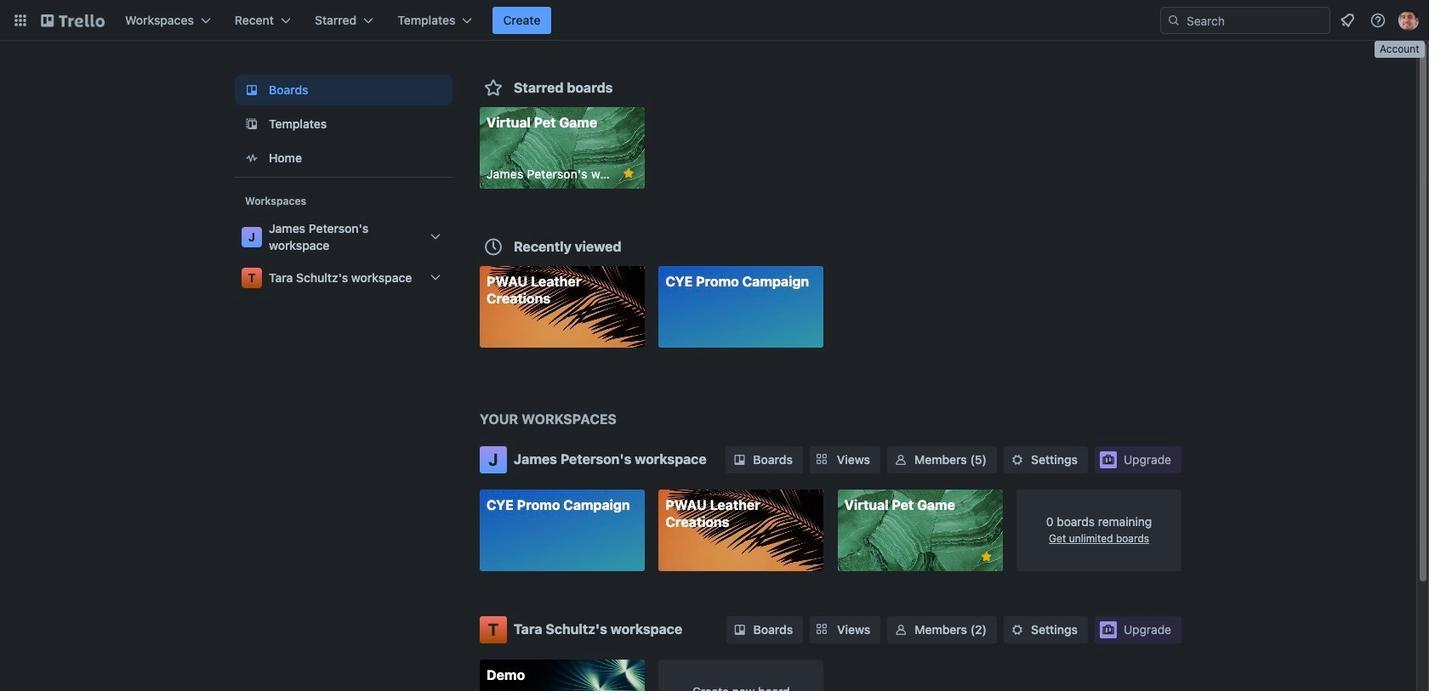 Task type: describe. For each thing, give the bounding box(es) containing it.
0 notifications image
[[1337, 10, 1358, 31]]

sm image
[[893, 621, 910, 638]]

board image
[[242, 80, 262, 100]]

open information menu image
[[1370, 12, 1387, 29]]

primary element
[[0, 0, 1429, 41]]

template board image
[[242, 114, 262, 134]]

back to home image
[[41, 7, 105, 34]]

Search field
[[1160, 7, 1331, 34]]



Task type: locate. For each thing, give the bounding box(es) containing it.
click to unstar this board. it will be removed from your starred list. image
[[621, 166, 636, 181]]

home image
[[242, 148, 262, 168]]

james peterson (jamespeterson93) image
[[1399, 10, 1419, 31]]

search image
[[1167, 14, 1181, 27]]

sm image
[[731, 452, 748, 469], [892, 452, 909, 469], [1009, 452, 1026, 469], [731, 621, 748, 638], [1009, 621, 1026, 638]]

tooltip
[[1375, 41, 1425, 58]]

click to unstar this board. it will be removed from your starred list. image
[[979, 550, 994, 565]]



Task type: vqa. For each thing, say whether or not it's contained in the screenshot.
jira icon
no



